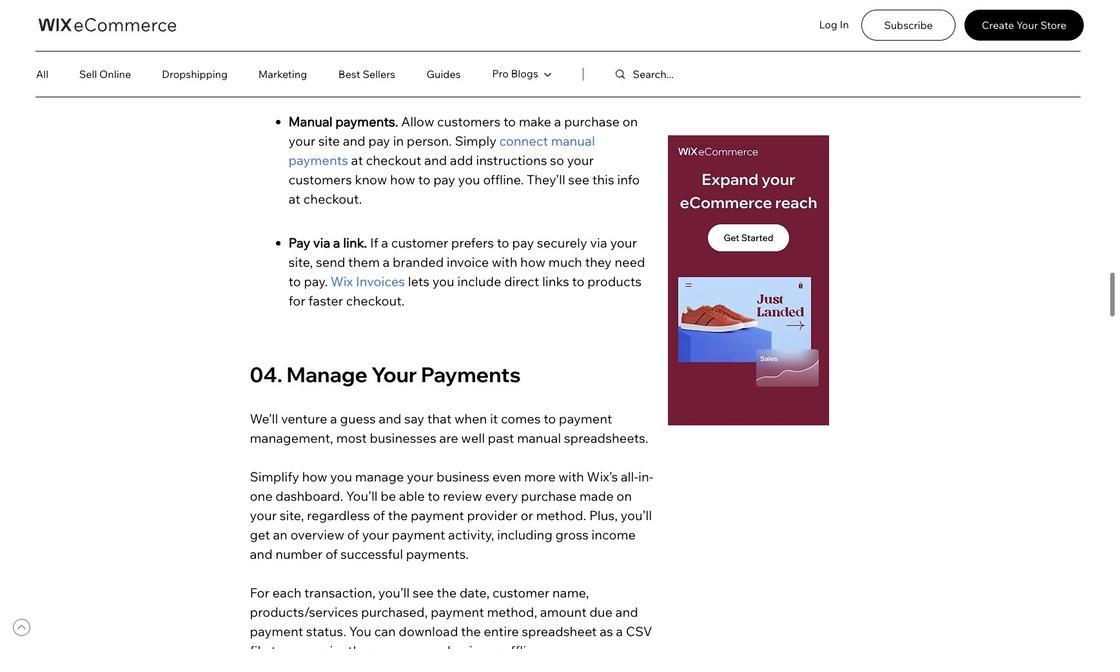 Task type: vqa. For each thing, say whether or not it's contained in the screenshot.
Tutorial
no



Task type: locate. For each thing, give the bounding box(es) containing it.
with
[[319, 50, 345, 66], [492, 254, 518, 270], [559, 469, 585, 485]]

at up "know"
[[351, 152, 363, 168]]

1 vertical spatial at
[[289, 191, 301, 207]]

how up direct
[[521, 254, 546, 270]]

customer inside . manage your entire inventory, all sales, orders, payments, payouts, customer profiles, analytics and more— wherever you sell. you can also integrate square and sumup pos with wix. for more details on
[[409, 11, 466, 28]]

a up the invoices
[[383, 254, 390, 270]]

1 vertical spatial how
[[521, 254, 546, 270]]

you down add
[[458, 171, 481, 188]]

None search field
[[608, 59, 779, 89]]

1 horizontal spatial payments.
[[406, 546, 469, 562]]

to right file
[[271, 643, 284, 650]]

0 vertical spatial your
[[1017, 18, 1039, 31]]

and inside 'we'll venture a guess and say that when it comes to payment management, most businesses are well past manual spreadsheets.'
[[379, 411, 402, 427]]

2 vertical spatial customer
[[493, 585, 550, 601]]

how up dashboard.
[[302, 469, 328, 485]]

to right the comes
[[544, 411, 556, 427]]

manage up venture
[[287, 362, 368, 388]]

more—
[[601, 11, 646, 28]]

1 vertical spatial can
[[375, 624, 396, 640]]

you up you'll
[[330, 469, 353, 485]]

manual inside 'we'll venture a guess and say that when it comes to payment management, most businesses are well past manual spreadsheets.'
[[517, 430, 561, 446]]

0 horizontal spatial entire
[[404, 0, 439, 8]]

payments
[[421, 362, 521, 388]]

a right as
[[616, 624, 623, 640]]

for up sellers
[[376, 50, 396, 66]]

to right the prefers
[[497, 235, 510, 251]]

0 horizontal spatial payments.
[[336, 113, 399, 130]]

1 vertical spatial manual
[[517, 430, 561, 446]]

1 horizontal spatial see
[[569, 171, 590, 188]]

entire
[[404, 0, 439, 8], [484, 624, 519, 640]]

.
[[316, 0, 319, 8]]

pay down add
[[434, 171, 456, 188]]

your up need
[[611, 235, 638, 251]]

1 horizontal spatial at
[[351, 152, 363, 168]]

payments. down activity,
[[406, 546, 469, 562]]

can down purchased,
[[375, 624, 396, 640]]

how inside at checkout and add instructions so your customers know how to pay you offline. they'll see this info at checkout.
[[390, 171, 416, 188]]

overview
[[291, 527, 345, 543]]

0 horizontal spatial for
[[250, 585, 270, 601]]

transaction,
[[305, 585, 376, 601]]

and down person.
[[425, 152, 447, 168]]

1 vertical spatial customers
[[289, 171, 352, 188]]

more inside simplify how you manage your business even more with wix's all-in- one dashboard. you'll be able to review every purchase made on your site, regardless of the payment provider or method. plus, you'll get an overview of your payment activity, including gross income and number of successful payments.
[[525, 469, 556, 485]]

1 horizontal spatial pos
[[494, 50, 522, 66]]

payment up file
[[250, 624, 303, 640]]

0 vertical spatial payments.
[[336, 113, 399, 130]]

orders,
[[556, 0, 598, 8]]

you inside lets you include direct links to products for faster checkout.
[[433, 273, 455, 290]]

best
[[339, 67, 361, 80]]

offline. down method,
[[504, 643, 545, 650]]

2 horizontal spatial pay
[[513, 235, 534, 251]]

,
[[602, 50, 605, 66]]

pay.
[[304, 273, 328, 290]]

entire down method,
[[484, 624, 519, 640]]

can left also
[[424, 31, 445, 47]]

1 vertical spatial manage
[[366, 643, 415, 650]]

sell online link
[[63, 61, 147, 87]]

0 horizontal spatial can
[[375, 624, 396, 640]]

you inside . manage your entire inventory, all sales, orders, payments, payouts, customer profiles, analytics and more— wherever you sell. you can also integrate square and sumup pos with wix. for more details on
[[398, 31, 421, 47]]

business inside simplify how you manage your business even more with wix's all-in- one dashboard. you'll be able to review every purchase made on your site, regardless of the payment provider or method. plus, you'll get an overview of your payment activity, including gross income and number of successful payments.
[[437, 469, 490, 485]]

file
[[250, 643, 268, 650]]

2 horizontal spatial the
[[461, 624, 481, 640]]

0 horizontal spatial pay
[[369, 133, 390, 149]]

1 vertical spatial you'll
[[379, 585, 410, 601]]

how inside if a customer prefers to pay securely via your site, send them a branded invoice with how much they need to pay.
[[521, 254, 546, 270]]

0 vertical spatial manual
[[551, 133, 596, 149]]

0 vertical spatial purchase
[[565, 113, 620, 130]]

purchased,
[[361, 604, 428, 621]]

1 vertical spatial for
[[250, 585, 270, 601]]

2 horizontal spatial of
[[373, 508, 385, 524]]

0 vertical spatial the
[[388, 508, 408, 524]]

1 horizontal spatial how
[[390, 171, 416, 188]]

0 horizontal spatial see
[[413, 585, 434, 601]]

connect manual payments link
[[289, 133, 598, 168]]

the left date,
[[437, 585, 457, 601]]

site, up an at the left of the page
[[280, 508, 304, 524]]

in
[[393, 133, 404, 149]]

via up send on the left top
[[313, 235, 331, 251]]

and inside for each transaction, you'll see the date, customer name, products/services purchased, payment method, amount due and payment status. you can download the entire spreadsheet as a csv file to conveniently manage your business offline.
[[616, 604, 639, 621]]

0 horizontal spatial how
[[302, 469, 328, 485]]

customers inside the allow customers to make a purchase on your site and pay in person. simply
[[437, 113, 501, 130]]

checkout. inside at checkout and add instructions so your customers know how to pay you offline. they'll see this info at checkout.
[[304, 191, 362, 207]]

profiles,
[[469, 11, 517, 28]]

the
[[388, 508, 408, 524], [437, 585, 457, 601], [461, 624, 481, 640]]

1 horizontal spatial you
[[398, 31, 421, 47]]

as
[[600, 624, 613, 640]]

on up info
[[623, 113, 638, 130]]

your up the say
[[372, 362, 417, 388]]

entire inside . manage your entire inventory, all sales, orders, payments, payouts, customer profiles, analytics and more— wherever you sell. you can also integrate square and sumup pos with wix. for more details on
[[404, 0, 439, 8]]

wix's
[[587, 469, 618, 485]]

1 vertical spatial site,
[[280, 508, 304, 524]]

the down date,
[[461, 624, 481, 640]]

0 horizontal spatial with
[[319, 50, 345, 66]]

manage inside simplify how you manage your business even more with wix's all-in- one dashboard. you'll be able to review every purchase made on your site, regardless of the payment provider or method. plus, you'll get an overview of your payment activity, including gross income and number of successful payments.
[[355, 469, 404, 485]]

0 vertical spatial pay
[[369, 133, 390, 149]]

payment up spreadsheets.
[[559, 411, 613, 427]]

details
[[433, 50, 473, 66]]

and down orders,
[[576, 11, 598, 28]]

pos up pro
[[494, 50, 522, 66]]

manual inside connect manual payments
[[551, 133, 596, 149]]

1 vertical spatial see
[[413, 585, 434, 601]]

0 vertical spatial can
[[424, 31, 445, 47]]

to right able
[[428, 488, 440, 504]]

the down be
[[388, 508, 408, 524]]

we'll venture a guess and say that when it comes to payment management, most businesses are well past manual spreadsheets.
[[250, 411, 652, 446]]

1 horizontal spatial of
[[347, 527, 360, 543]]

you'll up income
[[621, 508, 653, 524]]

more right even
[[525, 469, 556, 485]]

1 horizontal spatial you'll
[[621, 508, 653, 524]]

1 vertical spatial entire
[[484, 624, 519, 640]]

0 horizontal spatial customers
[[289, 171, 352, 188]]

with inside if a customer prefers to pay securely via your site, send them a branded invoice with how much they need to pay.
[[492, 254, 518, 270]]

and
[[576, 11, 598, 28], [579, 31, 602, 47], [343, 133, 366, 149], [425, 152, 447, 168], [379, 411, 402, 427], [250, 546, 273, 562], [616, 604, 639, 621]]

make
[[519, 113, 552, 130]]

sell.
[[372, 31, 396, 47]]

0 horizontal spatial you'll
[[379, 585, 410, 601]]

to up connect
[[504, 113, 516, 130]]

customer up also
[[409, 11, 466, 28]]

0 horizontal spatial the
[[388, 508, 408, 524]]

1 horizontal spatial via
[[591, 235, 608, 251]]

1 vertical spatial manage
[[287, 362, 368, 388]]

1 vertical spatial payments.
[[406, 546, 469, 562]]

site element
[[477, 59, 554, 98]]

and down manual payments.
[[343, 133, 366, 149]]

a right make
[[555, 113, 562, 130]]

purchase up method.
[[521, 488, 577, 504]]

and up costs
[[579, 31, 602, 47]]

manage for .
[[322, 0, 371, 8]]

of down regardless
[[347, 527, 360, 543]]

you up wix. on the left of page
[[347, 31, 369, 47]]

pos up out
[[289, 50, 316, 66]]

you inside at checkout and add instructions so your customers know how to pay you offline. they'll see this info at checkout.
[[458, 171, 481, 188]]

they
[[585, 254, 612, 270]]

the inside simplify how you manage your business even more with wix's all-in- one dashboard. you'll be able to review every purchase made on your site, regardless of the payment provider or method. plus, you'll get an overview of your payment activity, including gross income and number of successful payments.
[[388, 508, 408, 524]]

0 vertical spatial for
[[376, 50, 396, 66]]

with left wix's
[[559, 469, 585, 485]]

status.
[[306, 624, 347, 640]]

1 vertical spatial on
[[623, 113, 638, 130]]

marketing link
[[243, 61, 323, 87]]

offline. inside at checkout and add instructions so your customers know how to pay you offline. they'll see this info at checkout.
[[483, 171, 524, 188]]

payment down review
[[411, 508, 464, 524]]

1 horizontal spatial can
[[424, 31, 445, 47]]

sell
[[79, 67, 97, 80]]

can inside . manage your entire inventory, all sales, orders, payments, payouts, customer profiles, analytics and more— wherever you sell. you can also integrate square and sumup pos with wix. for more details on
[[424, 31, 445, 47]]

Search... search field
[[633, 59, 752, 89]]

your right so
[[567, 152, 594, 168]]

at up pay
[[289, 191, 301, 207]]

to inside simplify how you manage your business even more with wix's all-in- one dashboard. you'll be able to review every purchase made on your site, regardless of the payment provider or method. plus, you'll get an overview of your payment activity, including gross income and number of successful payments.
[[428, 488, 440, 504]]

1 horizontal spatial pay
[[434, 171, 456, 188]]

2 via from the left
[[591, 235, 608, 251]]

direct
[[505, 273, 540, 290]]

pay left in on the left of page
[[369, 133, 390, 149]]

branded
[[393, 254, 444, 270]]

0 vertical spatial offline.
[[483, 171, 524, 188]]

0 horizontal spatial of
[[326, 546, 338, 562]]

to right links
[[573, 273, 585, 290]]

offline. inside for each transaction, you'll see the date, customer name, products/services purchased, payment method, amount due and payment status. you can download the entire spreadsheet as a csv file to conveniently manage your business offline.
[[504, 643, 545, 650]]

1 horizontal spatial for
[[376, 50, 396, 66]]

1 vertical spatial pay
[[434, 171, 456, 188]]

2 vertical spatial how
[[302, 469, 328, 485]]

1 horizontal spatial the
[[437, 585, 457, 601]]

business
[[437, 469, 490, 485], [448, 643, 501, 650]]

1 vertical spatial offline.
[[504, 643, 545, 650]]

purchase up so
[[565, 113, 620, 130]]

payments.
[[336, 113, 399, 130], [406, 546, 469, 562]]

can for download
[[375, 624, 396, 640]]

pos system costs
[[494, 50, 602, 66]]

your inside if a customer prefers to pay securely via your site, send them a branded invoice with how much they need to pay.
[[611, 235, 638, 251]]

see up purchased,
[[413, 585, 434, 601]]

0 vertical spatial entire
[[404, 0, 439, 8]]

0 vertical spatial checkout.
[[304, 191, 362, 207]]

1 vertical spatial business
[[448, 643, 501, 650]]

and down get
[[250, 546, 273, 562]]

past
[[488, 430, 515, 446]]

customer up method,
[[493, 585, 550, 601]]

0 horizontal spatial via
[[313, 235, 331, 251]]

your down manual
[[289, 133, 316, 149]]

2 vertical spatial with
[[559, 469, 585, 485]]

you right sell.
[[398, 31, 421, 47]]

1 vertical spatial checkout.
[[346, 293, 405, 309]]

1 horizontal spatial with
[[492, 254, 518, 270]]

dropshipping link
[[147, 61, 243, 87]]

how down checkout
[[390, 171, 416, 188]]

you'll up purchased,
[[379, 585, 410, 601]]

0 vertical spatial manage
[[355, 469, 404, 485]]

0 vertical spatial at
[[351, 152, 363, 168]]

0 horizontal spatial pos
[[289, 50, 316, 66]]

checkout. down payments
[[304, 191, 362, 207]]

you'll
[[346, 488, 378, 504]]

on down integrate
[[476, 50, 491, 66]]

dropshipping
[[162, 67, 228, 80]]

payment
[[559, 411, 613, 427], [411, 508, 464, 524], [392, 527, 446, 543], [431, 604, 484, 621], [250, 624, 303, 640]]

customers down payments
[[289, 171, 352, 188]]

you right the lets
[[433, 273, 455, 290]]

0 horizontal spatial more
[[399, 50, 430, 66]]

when
[[455, 411, 487, 427]]

and up businesses
[[379, 411, 402, 427]]

1 vertical spatial customer
[[391, 235, 449, 251]]

of down the 'overview'
[[326, 546, 338, 562]]

can inside for each transaction, you'll see the date, customer name, products/services purchased, payment method, amount due and payment status. you can download the entire spreadsheet as a csv file to conveniently manage your business offline.
[[375, 624, 396, 640]]

manage inside . manage your entire inventory, all sales, orders, payments, payouts, customer profiles, analytics and more— wherever you sell. you can also integrate square and sumup pos with wix. for more details on
[[322, 0, 371, 8]]

0 vertical spatial you'll
[[621, 508, 653, 524]]

to down connect manual payments link
[[418, 171, 431, 188]]

and up csv
[[616, 604, 639, 621]]

method,
[[487, 604, 538, 621]]

1 horizontal spatial more
[[525, 469, 556, 485]]

pay up direct
[[513, 235, 534, 251]]

via
[[313, 235, 331, 251], [591, 235, 608, 251]]

customers up simply
[[437, 113, 501, 130]]

a left the guess
[[330, 411, 337, 427]]

allow customers to make a purchase on your site and pay in person. simply
[[289, 113, 641, 149]]

instructions
[[476, 152, 548, 168]]

date,
[[460, 585, 490, 601]]

a inside 'we'll venture a guess and say that when it comes to payment management, most businesses are well past manual spreadsheets.'
[[330, 411, 337, 427]]

0 vertical spatial customers
[[437, 113, 501, 130]]

of down be
[[373, 508, 385, 524]]

manage down purchased,
[[366, 643, 415, 650]]

to inside at checkout and add instructions so your customers know how to pay you offline. they'll see this info at checkout.
[[418, 171, 431, 188]]

your up able
[[407, 469, 434, 485]]

you'll inside simplify how you manage your business even more with wix's all-in- one dashboard. you'll be able to review every purchase made on your site, regardless of the payment provider or method. plus, you'll get an overview of your payment activity, including gross income and number of successful payments.
[[621, 508, 653, 524]]

for left the each
[[250, 585, 270, 601]]

0 vertical spatial on
[[476, 50, 491, 66]]

your inside the allow customers to make a purchase on your site and pay in person. simply
[[289, 133, 316, 149]]

manual down the comes
[[517, 430, 561, 446]]

checkout. down the invoices
[[346, 293, 405, 309]]

sumup
[[605, 31, 650, 47]]

1 horizontal spatial customers
[[437, 113, 501, 130]]

on
[[476, 50, 491, 66], [623, 113, 638, 130], [617, 488, 632, 504]]

0 horizontal spatial your
[[372, 362, 417, 388]]

can
[[424, 31, 445, 47], [375, 624, 396, 640]]

you for customer
[[398, 31, 421, 47]]

purchase inside simplify how you manage your business even more with wix's all-in- one dashboard. you'll be able to review every purchase made on your site, regardless of the payment provider or method. plus, you'll get an overview of your payment activity, including gross income and number of successful payments.
[[521, 488, 577, 504]]

1 vertical spatial purchase
[[521, 488, 577, 504]]

see left this at the right top of page
[[569, 171, 590, 188]]

how
[[390, 171, 416, 188], [521, 254, 546, 270], [302, 469, 328, 485]]

them
[[349, 254, 380, 270]]

1 horizontal spatial entire
[[484, 624, 519, 640]]

purchase
[[565, 113, 620, 130], [521, 488, 577, 504]]

you inside for each transaction, you'll see the date, customer name, products/services purchased, payment method, amount due and payment status. you can download the entire spreadsheet as a csv file to conveniently manage your business offline.
[[349, 624, 372, 640]]

at
[[351, 152, 363, 168], [289, 191, 301, 207]]

link.
[[343, 235, 367, 251]]

more inside . manage your entire inventory, all sales, orders, payments, payouts, customer profiles, analytics and more— wherever you sell. you can also integrate square and sumup pos with wix. for more details on
[[399, 50, 430, 66]]

are
[[440, 430, 459, 446]]

guess
[[340, 411, 376, 427]]

04. manage your payments
[[250, 362, 521, 388]]

your
[[1017, 18, 1039, 31], [372, 362, 417, 388]]

0 vertical spatial see
[[569, 171, 590, 188]]

for
[[289, 293, 306, 309]]

payments. inside simplify how you manage your business even more with wix's all-in- one dashboard. you'll be able to review every purchase made on your site, regardless of the payment provider or method. plus, you'll get an overview of your payment activity, including gross income and number of successful payments.
[[406, 546, 469, 562]]

1 vertical spatial you
[[349, 624, 372, 640]]

best sellers
[[339, 67, 396, 80]]

2 vertical spatial on
[[617, 488, 632, 504]]

you
[[398, 31, 421, 47], [349, 624, 372, 640]]

conveniently
[[287, 643, 363, 650]]

plus,
[[590, 508, 618, 524]]

pay inside if a customer prefers to pay securely via your site, send them a branded invoice with how much they need to pay.
[[513, 235, 534, 251]]

0 vertical spatial more
[[399, 50, 430, 66]]

04.
[[250, 362, 283, 388]]

manage right .
[[322, 0, 371, 8]]

2 horizontal spatial how
[[521, 254, 546, 270]]

your down download
[[418, 643, 445, 650]]

log in link
[[817, 12, 852, 38]]

pro
[[492, 67, 509, 80]]

on inside . manage your entire inventory, all sales, orders, payments, payouts, customer profiles, analytics and more— wherever you sell. you can also integrate square and sumup pos with wix. for more details on
[[476, 50, 491, 66]]

business down download
[[448, 643, 501, 650]]

to inside lets you include direct links to products for faster checkout.
[[573, 273, 585, 290]]

2 vertical spatial of
[[326, 546, 338, 562]]

1 vertical spatial more
[[525, 469, 556, 485]]

1 vertical spatial the
[[437, 585, 457, 601]]

manual up so
[[551, 133, 596, 149]]

0 vertical spatial with
[[319, 50, 345, 66]]

2 vertical spatial pay
[[513, 235, 534, 251]]

site, down pay
[[289, 254, 313, 270]]

0 vertical spatial business
[[437, 469, 490, 485]]

see
[[569, 171, 590, 188], [413, 585, 434, 601]]

0 vertical spatial site,
[[289, 254, 313, 270]]

your left store
[[1017, 18, 1039, 31]]

payment inside 'we'll venture a guess and say that when it comes to payment management, most businesses are well past manual spreadsheets.'
[[559, 411, 613, 427]]

0 vertical spatial you
[[398, 31, 421, 47]]

offline.
[[483, 171, 524, 188], [504, 643, 545, 650]]

with up our
[[319, 50, 345, 66]]

via up they
[[591, 235, 608, 251]]

pay
[[369, 133, 390, 149], [434, 171, 456, 188], [513, 235, 534, 251]]

offline. down instructions
[[483, 171, 524, 188]]

system
[[525, 50, 567, 66]]

0 vertical spatial manage
[[322, 0, 371, 8]]

site, inside simplify how you manage your business even more with wix's all-in- one dashboard. you'll be able to review every purchase made on your site, regardless of the payment provider or method. plus, you'll get an overview of your payment activity, including gross income and number of successful payments.
[[280, 508, 304, 524]]

customer up branded
[[391, 235, 449, 251]]

payments. up in on the left of page
[[336, 113, 399, 130]]

with up direct
[[492, 254, 518, 270]]

0 horizontal spatial you
[[349, 624, 372, 640]]

0 vertical spatial customer
[[409, 11, 466, 28]]

you right status.
[[349, 624, 372, 640]]

guide.
[[335, 69, 372, 86]]

1 vertical spatial your
[[372, 362, 417, 388]]

or
[[521, 508, 534, 524]]

1 vertical spatial with
[[492, 254, 518, 270]]

for each transaction, you'll see the date, customer name, products/services purchased, payment method, amount due and payment status. you can download the entire spreadsheet as a csv file to conveniently manage your business offline.
[[250, 585, 656, 650]]

0 vertical spatial how
[[390, 171, 416, 188]]

via inside if a customer prefers to pay securely via your site, send them a branded invoice with how much they need to pay.
[[591, 235, 608, 251]]

successful
[[341, 546, 403, 562]]

more up guides
[[399, 50, 430, 66]]

2 horizontal spatial with
[[559, 469, 585, 485]]

on down all-
[[617, 488, 632, 504]]

if a customer prefers to pay securely via your site, send them a branded invoice with how much they need to pay.
[[289, 235, 649, 290]]

entire up payouts,
[[404, 0, 439, 8]]

business up review
[[437, 469, 490, 485]]

1 pos from the left
[[289, 50, 316, 66]]

able
[[399, 488, 425, 504]]

your up payouts,
[[374, 0, 401, 8]]



Task type: describe. For each thing, give the bounding box(es) containing it.
payments
[[289, 152, 348, 168]]

on inside the allow customers to make a purchase on your site and pay in person. simply
[[623, 113, 638, 130]]

you inside simplify how you manage your business even more with wix's all-in- one dashboard. you'll be able to review every purchase made on your site, regardless of the payment provider or method. plus, you'll get an overview of your payment activity, including gross income and number of successful payments.
[[330, 469, 353, 485]]

for inside . manage your entire inventory, all sales, orders, payments, payouts, customer profiles, analytics and more— wherever you sell. you can also integrate square and sumup pos with wix. for more details on
[[376, 50, 396, 66]]

manual
[[289, 113, 333, 130]]

blogs
[[511, 67, 539, 80]]

and inside at checkout and add instructions so your customers know how to pay you offline. they'll see this info at checkout.
[[425, 152, 447, 168]]

pos inside . manage your entire inventory, all sales, orders, payments, payouts, customer profiles, analytics and more— wherever you sell. you can also integrate square and sumup pos with wix. for more details on
[[289, 50, 316, 66]]

say
[[405, 411, 425, 427]]

products
[[588, 273, 642, 290]]

all
[[36, 67, 48, 80]]

spreadsheets.
[[564, 430, 649, 446]]

amount
[[541, 604, 587, 621]]

this
[[593, 171, 615, 188]]

best sellers link
[[323, 61, 411, 87]]

you for purchased,
[[349, 624, 372, 640]]

links
[[543, 273, 570, 290]]

customer inside if a customer prefers to pay securely via your site, send them a branded invoice with how much they need to pay.
[[391, 235, 449, 251]]

to up for
[[289, 273, 301, 290]]

businesses
[[370, 430, 437, 446]]

every
[[485, 488, 518, 504]]

sellers
[[363, 67, 396, 80]]

your inside at checkout and add instructions so your customers know how to pay you offline. they'll see this info at checkout.
[[567, 152, 594, 168]]

allow
[[401, 113, 435, 130]]

business inside for each transaction, you'll see the date, customer name, products/services purchased, payment method, amount due and payment status. you can download the entire spreadsheet as a csv file to conveniently manage your business offline.
[[448, 643, 501, 650]]

you inside . manage your entire inventory, all sales, orders, payments, payouts, customer profiles, analytics and more— wherever you sell. you can also integrate square and sumup pos with wix. for more details on
[[347, 31, 369, 47]]

2 vertical spatial the
[[461, 624, 481, 640]]

your up successful
[[362, 527, 389, 543]]

1 horizontal spatial your
[[1017, 18, 1039, 31]]

our
[[312, 69, 332, 86]]

one
[[250, 488, 273, 504]]

number
[[276, 546, 323, 562]]

a inside for each transaction, you'll see the date, customer name, products/services purchased, payment method, amount due and payment status. you can download the entire spreadsheet as a csv file to conveniently manage your business offline.
[[616, 624, 623, 640]]

need
[[615, 254, 646, 270]]

wherever
[[289, 31, 344, 47]]

site, inside if a customer prefers to pay securely via your site, send them a branded invoice with how much they need to pay.
[[289, 254, 313, 270]]

marketing
[[259, 67, 307, 80]]

prefers
[[452, 235, 494, 251]]

most
[[336, 430, 367, 446]]

can for also
[[424, 31, 445, 47]]

your inside for each transaction, you'll see the date, customer name, products/services purchased, payment method, amount due and payment status. you can download the entire spreadsheet as a csv file to conveniently manage your business offline.
[[418, 643, 445, 650]]

manage for 04.
[[287, 362, 368, 388]]

online
[[99, 67, 131, 80]]

if
[[370, 235, 379, 251]]

payment down able
[[392, 527, 446, 543]]

made
[[580, 488, 614, 504]]

include
[[458, 273, 502, 290]]

sales,
[[520, 0, 553, 8]]

for inside for each transaction, you'll see the date, customer name, products/services purchased, payment method, amount due and payment status. you can download the entire spreadsheet as a csv file to conveniently manage your business offline.
[[250, 585, 270, 601]]

review
[[443, 488, 482, 504]]

0 horizontal spatial at
[[289, 191, 301, 207]]

a right if
[[382, 235, 389, 251]]

2 pos from the left
[[494, 50, 522, 66]]

faster
[[309, 293, 343, 309]]

checkout
[[366, 152, 422, 168]]

well
[[462, 430, 485, 446]]

pay via a link.
[[289, 235, 367, 251]]

be
[[381, 488, 396, 504]]

guides
[[427, 67, 461, 80]]

. manage your entire inventory, all sales, orders, payments, payouts, customer profiles, analytics and more— wherever you sell. you can also integrate square and sumup pos with wix. for more details on
[[289, 0, 653, 66]]

with inside simplify how you manage your business even more with wix's all-in- one dashboard. you'll be able to review every purchase made on your site, regardless of the payment provider or method. plus, you'll get an overview of your payment activity, including gross income and number of successful payments.
[[559, 469, 585, 485]]

securely
[[537, 235, 588, 251]]

you'll inside for each transaction, you'll see the date, customer name, products/services purchased, payment method, amount due and payment status. you can download the entire spreadsheet as a csv file to conveniently manage your business offline.
[[379, 585, 410, 601]]

connect manual payments
[[289, 133, 598, 168]]

check
[[608, 50, 644, 66]]

send
[[316, 254, 346, 270]]

wix invoices link
[[331, 273, 405, 290]]

subscribe
[[885, 18, 934, 31]]

info
[[618, 171, 640, 188]]

out
[[289, 69, 309, 86]]

log in
[[820, 18, 850, 31]]

simply
[[455, 133, 497, 149]]

they'll
[[527, 171, 566, 188]]

at checkout and add instructions so your customers know how to pay you offline. they'll see this info at checkout.
[[289, 152, 643, 207]]

your down one
[[250, 508, 277, 524]]

manual payments.
[[289, 113, 401, 130]]

square
[[533, 31, 576, 47]]

0 vertical spatial of
[[373, 508, 385, 524]]

payouts,
[[355, 11, 406, 28]]

checkout. inside lets you include direct links to products for faster checkout.
[[346, 293, 405, 309]]

pay inside the allow customers to make a purchase on your site and pay in person. simply
[[369, 133, 390, 149]]

1 vertical spatial of
[[347, 527, 360, 543]]

income
[[592, 527, 636, 543]]

inventory,
[[442, 0, 500, 8]]

see inside for each transaction, you'll see the date, customer name, products/services purchased, payment method, amount due and payment status. you can download the entire spreadsheet as a csv file to conveniently manage your business offline.
[[413, 585, 434, 601]]

to inside for each transaction, you'll see the date, customer name, products/services purchased, payment method, amount due and payment status. you can download the entire spreadsheet as a csv file to conveniently manage your business offline.
[[271, 643, 284, 650]]

method.
[[536, 508, 587, 524]]

customer inside for each transaction, you'll see the date, customer name, products/services purchased, payment method, amount due and payment status. you can download the entire spreadsheet as a csv file to conveniently manage your business offline.
[[493, 585, 550, 601]]

much
[[549, 254, 583, 270]]

including
[[497, 527, 553, 543]]

1 via from the left
[[313, 235, 331, 251]]

a left link.
[[333, 235, 340, 251]]

provider
[[467, 508, 518, 524]]

manage inside for each transaction, you'll see the date, customer name, products/services purchased, payment method, amount due and payment status. you can download the entire spreadsheet as a csv file to conveniently manage your business offline.
[[366, 643, 415, 650]]

all link
[[36, 61, 63, 87]]

to inside 'we'll venture a guess and say that when it comes to payment management, most businesses are well past manual spreadsheets.'
[[544, 411, 556, 427]]

entire inside for each transaction, you'll see the date, customer name, products/services purchased, payment method, amount due and payment status. you can download the entire spreadsheet as a csv file to conveniently manage your business offline.
[[484, 624, 519, 640]]

invoice
[[447, 254, 489, 270]]

a inside the allow customers to make a purchase on your site and pay in person. simply
[[555, 113, 562, 130]]

invoices
[[356, 273, 405, 290]]

wix ecommerce expand your ecommerce reach image
[[668, 136, 829, 426]]

to inside the allow customers to make a purchase on your site and pay in person. simply
[[504, 113, 516, 130]]

with inside . manage your entire inventory, all sales, orders, payments, payouts, customer profiles, analytics and more— wherever you sell. you can also integrate square and sumup pos with wix. for more details on
[[319, 50, 345, 66]]

so
[[550, 152, 565, 168]]

add
[[450, 152, 473, 168]]

integrate
[[475, 31, 530, 47]]

comes
[[501, 411, 541, 427]]

and inside simplify how you manage your business even more with wix's all-in- one dashboard. you'll be able to review every purchase made on your site, regardless of the payment provider or method. plus, you'll get an overview of your payment activity, including gross income and number of successful payments.
[[250, 546, 273, 562]]

subscribe link
[[862, 10, 956, 41]]

create your store
[[983, 18, 1067, 31]]

in
[[840, 18, 850, 31]]

store
[[1041, 18, 1067, 31]]

wix invoices
[[331, 273, 405, 290]]

your inside . manage your entire inventory, all sales, orders, payments, payouts, customer profiles, analytics and more— wherever you sell. you can also integrate square and sumup pos with wix. for more details on
[[374, 0, 401, 8]]

all-
[[621, 469, 639, 485]]

also
[[448, 31, 472, 47]]

and inside the allow customers to make a purchase on your site and pay in person. simply
[[343, 133, 366, 149]]

pay inside at checkout and add instructions so your customers know how to pay you offline. they'll see this info at checkout.
[[434, 171, 456, 188]]

how inside simplify how you manage your business even more with wix's all-in- one dashboard. you'll be able to review every purchase made on your site, regardless of the payment provider or method. plus, you'll get an overview of your payment activity, including gross income and number of successful payments.
[[302, 469, 328, 485]]

on inside simplify how you manage your business even more with wix's all-in- one dashboard. you'll be able to review every purchase made on your site, regardless of the payment provider or method. plus, you'll get an overview of your payment activity, including gross income and number of successful payments.
[[617, 488, 632, 504]]

sell online
[[79, 67, 131, 80]]

payments,
[[289, 11, 352, 28]]

log
[[820, 18, 838, 31]]

see inside at checkout and add instructions so your customers know how to pay you offline. they'll see this info at checkout.
[[569, 171, 590, 188]]

payment down date,
[[431, 604, 484, 621]]

customers inside at checkout and add instructions so your customers know how to pay you offline. they'll see this info at checkout.
[[289, 171, 352, 188]]

purchase inside the allow customers to make a purchase on your site and pay in person. simply
[[565, 113, 620, 130]]

gross
[[556, 527, 589, 543]]

simplify how you manage your business even more with wix's all-in- one dashboard. you'll be able to review every purchase made on your site, regardless of the payment provider or method. plus, you'll get an overview of your payment activity, including gross income and number of successful payments.
[[250, 469, 655, 562]]

name,
[[553, 585, 589, 601]]

spreadsheet
[[522, 624, 597, 640]]

dashboard.
[[276, 488, 343, 504]]



